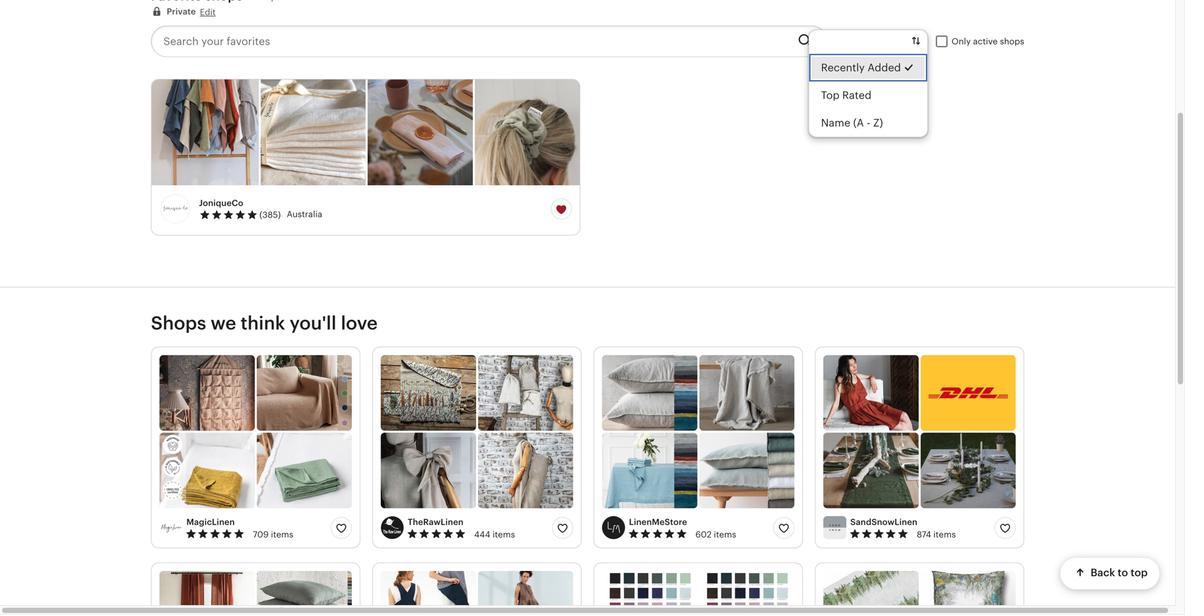 Task type: locate. For each thing, give the bounding box(es) containing it.
shops
[[151, 313, 206, 334]]

joniqueco
[[199, 198, 243, 208]]

item from this shop image
[[152, 80, 259, 186], [261, 80, 366, 186], [368, 80, 473, 186], [475, 80, 580, 186]]

-
[[867, 117, 871, 129]]

709
[[253, 530, 269, 540]]

2 item from this shop image from the left
[[261, 80, 366, 186]]

edit
[[200, 7, 216, 17]]

3 items from the left
[[714, 530, 736, 540]]

1 item from this shop image from the left
[[152, 80, 259, 186]]

items right 874
[[934, 530, 956, 540]]

Search your favorites text field
[[151, 26, 788, 57]]

items right 444 in the bottom of the page
[[493, 530, 515, 540]]

items right 709
[[271, 530, 293, 540]]

menu
[[809, 30, 928, 137]]

think
[[241, 313, 285, 334]]

rated
[[843, 89, 872, 101]]

items for 874 items
[[934, 530, 956, 540]]

you'll
[[290, 313, 337, 334]]

3 item from this shop image from the left
[[368, 80, 473, 186]]

recently added button
[[809, 54, 927, 82]]

top
[[821, 89, 840, 101]]

name (a - z)
[[821, 117, 883, 129]]

1 items from the left
[[271, 530, 293, 540]]

874
[[917, 530, 931, 540]]

to
[[1118, 567, 1128, 579]]

z)
[[873, 117, 883, 129]]

items
[[271, 530, 293, 540], [493, 530, 515, 540], [714, 530, 736, 540], [934, 530, 956, 540]]

menu containing recently added
[[809, 30, 928, 137]]

only
[[952, 37, 971, 46]]

444 items
[[474, 530, 515, 540]]

australia
[[287, 209, 322, 219]]

edit button
[[200, 6, 216, 18]]

items right 602
[[714, 530, 736, 540]]

4 items from the left
[[934, 530, 956, 540]]

2 items from the left
[[493, 530, 515, 540]]

back to top button
[[1061, 558, 1160, 590]]

love
[[341, 313, 378, 334]]

top rated
[[821, 89, 872, 101]]



Task type: describe. For each thing, give the bounding box(es) containing it.
items for 602 items
[[714, 530, 736, 540]]

recently
[[821, 62, 865, 74]]

therawlinen
[[408, 518, 464, 527]]

recently added
[[821, 62, 901, 74]]

active
[[973, 37, 998, 46]]

linenmestore
[[629, 518, 687, 527]]

602
[[696, 530, 712, 540]]

magiclinen
[[186, 518, 235, 527]]

items for 709 items
[[271, 530, 293, 540]]

4 item from this shop image from the left
[[475, 80, 580, 186]]

we
[[211, 313, 236, 334]]

back
[[1091, 567, 1115, 579]]

top
[[1131, 567, 1148, 579]]

name (a - z) button
[[809, 109, 927, 137]]

sandsnowlinen
[[851, 518, 918, 527]]

private
[[167, 7, 196, 17]]

name
[[821, 117, 851, 129]]

back to top
[[1091, 567, 1148, 579]]

444
[[474, 530, 490, 540]]

top rated button
[[809, 82, 927, 109]]

(a
[[853, 117, 864, 129]]

shops
[[1000, 37, 1025, 46]]

874 items
[[917, 530, 956, 540]]

only active shops
[[952, 37, 1025, 46]]

avatar belonging to joniqueco image
[[160, 193, 191, 225]]

shops we think you'll love
[[151, 313, 378, 334]]

602 items
[[696, 530, 736, 540]]

(385)
[[259, 210, 281, 220]]

709 items
[[253, 530, 293, 540]]

items for 444 items
[[493, 530, 515, 540]]

added
[[868, 62, 901, 74]]



Task type: vqa. For each thing, say whether or not it's contained in the screenshot.
LinenMeStore
yes



